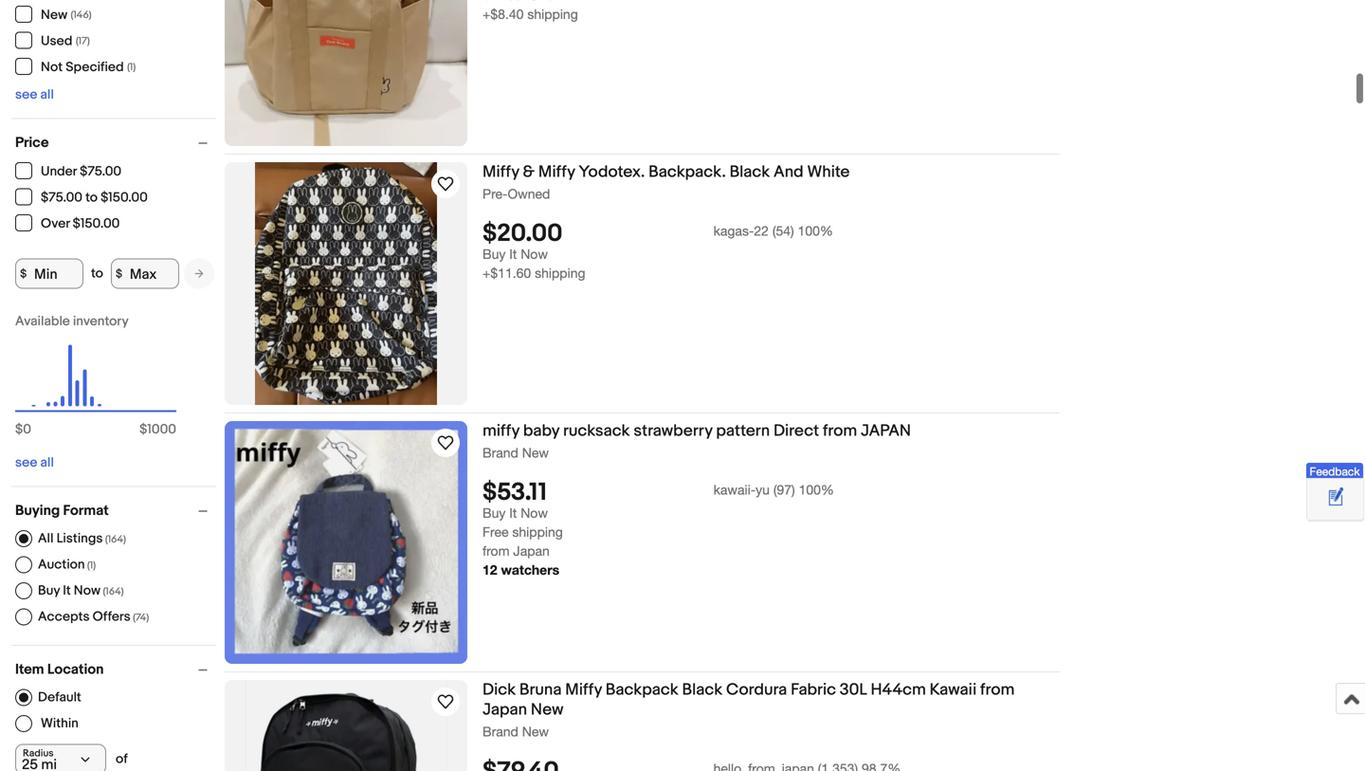 Task type: describe. For each thing, give the bounding box(es) containing it.
backpack
[[606, 679, 679, 699]]

+$8.40
[[483, 5, 524, 21]]

2 see all button from the top
[[15, 454, 54, 470]]

dick bruna miffy backpack black cordura fabric 30l h44cm kawaii from japan new image
[[245, 679, 447, 771]]

100% for kagas-22 (54) 100% buy it now +$11.60 shipping
[[798, 222, 834, 238]]

buying format button
[[15, 501, 216, 518]]

kawaii-
[[714, 481, 756, 497]]

dick bruna miffy backpack black cordura fabric 30l h44cm kawaii from japan new link
[[483, 679, 1060, 722]]

miffy for bruna
[[565, 679, 602, 699]]

feedback
[[1310, 465, 1361, 478]]

(164) inside all listings (164)
[[105, 532, 126, 545]]

miffy kawaii backpack in beige from japanese magazine back to school bag image
[[225, 0, 468, 145]]

(164) inside buy it now (164)
[[103, 584, 124, 597]]

used (17)
[[41, 32, 90, 48]]

specified
[[66, 58, 124, 74]]

rucksack
[[563, 420, 630, 440]]

(17)
[[76, 34, 90, 46]]

0
[[23, 421, 31, 437]]

free
[[483, 523, 509, 539]]

2 vertical spatial it
[[63, 582, 71, 598]]

new inside miffy baby rucksack strawberry pattern direct from japan brand new
[[522, 444, 549, 460]]

pattern
[[716, 420, 770, 440]]

dick bruna miffy backpack black cordura fabric 30l h44cm kawaii from japan new brand new
[[483, 679, 1015, 738]]

brand inside "dick bruna miffy backpack black cordura fabric 30l h44cm kawaii from japan new brand new"
[[483, 723, 519, 738]]

buy for +$11.60
[[483, 245, 506, 261]]

not
[[41, 58, 63, 74]]

buy it now (164)
[[38, 582, 124, 598]]

listings
[[56, 529, 103, 546]]

see for 2nd see all button from the bottom of the page
[[15, 86, 37, 102]]

available inventory
[[15, 313, 129, 329]]

 (164) Items text field
[[103, 532, 126, 545]]

(1) inside auction (1)
[[87, 558, 96, 571]]

strawberry
[[634, 420, 713, 440]]

2 vertical spatial buy
[[38, 582, 60, 598]]

miffy
[[483, 420, 520, 440]]

under
[[41, 163, 77, 179]]

buy for free
[[483, 504, 506, 520]]

auction (1)
[[38, 556, 96, 572]]

buying
[[15, 501, 60, 518]]

shipping for kawaii-yu (97) 100% buy it now free shipping from japan 12 watchers
[[512, 523, 563, 539]]

over $150.00 link
[[15, 213, 121, 231]]

item location
[[15, 660, 104, 677]]

from inside "dick bruna miffy backpack black cordura fabric 30l h44cm kawaii from japan new brand new"
[[981, 679, 1015, 699]]

inventory
[[73, 313, 129, 329]]

from inside miffy baby rucksack strawberry pattern direct from japan brand new
[[823, 420, 858, 440]]

japan
[[861, 420, 911, 440]]

kagas-22 (54) 100% buy it now +$11.60 shipping
[[483, 222, 834, 280]]

brand inside miffy baby rucksack strawberry pattern direct from japan brand new
[[483, 444, 519, 460]]

+$11.60
[[483, 264, 531, 280]]

$ up inventory
[[116, 266, 122, 280]]

of
[[116, 750, 128, 766]]

kawaii
[[930, 679, 977, 699]]

(146)
[[71, 8, 92, 20]]

auction
[[38, 556, 85, 572]]

$ up buying format dropdown button at the left of the page
[[140, 421, 147, 437]]

yu
[[756, 481, 770, 497]]

$ up available on the left top of page
[[20, 266, 27, 280]]

$150.00 inside $75.00 to $150.00 link
[[101, 189, 148, 205]]

accepts
[[38, 608, 90, 624]]

fabric
[[791, 679, 836, 699]]

2 all from the top
[[40, 454, 54, 470]]

used
[[41, 32, 72, 48]]

baby
[[523, 420, 560, 440]]

available
[[15, 313, 70, 329]]

$20.00
[[483, 218, 563, 248]]

$75.00 inside $75.00 to $150.00 link
[[41, 189, 83, 205]]

within
[[41, 715, 79, 731]]

kagas-
[[714, 222, 754, 238]]

cordura
[[726, 679, 787, 699]]

watch miffy & miffy yodotex. backpack. black and white image
[[434, 172, 457, 194]]

miffy for &
[[539, 161, 575, 181]]

$ 0
[[15, 421, 31, 437]]

all listings (164)
[[38, 529, 126, 546]]

over $150.00
[[41, 215, 120, 231]]

2 vertical spatial now
[[74, 582, 101, 598]]

black inside "dick bruna miffy backpack black cordura fabric 30l h44cm kawaii from japan new brand new"
[[682, 679, 723, 699]]

Maximum Value in $ text field
[[111, 257, 179, 288]]

all
[[38, 529, 54, 546]]

miffy & miffy yodotex. backpack. black and white heading
[[483, 161, 850, 181]]

japan inside "dick bruna miffy backpack black cordura fabric 30l h44cm kawaii from japan new brand new"
[[483, 699, 527, 719]]

see for 1st see all button from the bottom of the page
[[15, 454, 37, 470]]

+$8.40 shipping
[[483, 5, 578, 21]]

Minimum Value in $ text field
[[15, 257, 83, 288]]

white
[[808, 161, 850, 181]]

it for free
[[510, 504, 517, 520]]

it for +$11.60
[[510, 245, 517, 261]]

$53.11
[[483, 477, 547, 507]]

item location button
[[15, 660, 216, 677]]

backpack.
[[649, 161, 726, 181]]



Task type: locate. For each thing, give the bounding box(es) containing it.
new right dick
[[531, 699, 564, 719]]

kawaii-yu (97) 100% buy it now free shipping from japan 12 watchers
[[483, 481, 835, 577]]

japan inside kawaii-yu (97) 100% buy it now free shipping from japan 12 watchers
[[513, 542, 550, 558]]

0 vertical spatial $150.00
[[101, 189, 148, 205]]

1000
[[147, 421, 176, 437]]

1 vertical spatial buy
[[483, 504, 506, 520]]

buying format
[[15, 501, 109, 518]]

$75.00 to $150.00 link
[[15, 187, 149, 205]]

1 vertical spatial see all
[[15, 454, 54, 470]]

shipping right +$8.40
[[528, 5, 578, 21]]

miffy baby rucksack strawberry pattern direct from japan heading
[[483, 420, 911, 440]]

now up watchers
[[521, 504, 548, 520]]

1 vertical spatial (1)
[[87, 558, 96, 571]]

100% inside kagas-22 (54) 100% buy it now +$11.60 shipping
[[798, 222, 834, 238]]

miffy right the bruna
[[565, 679, 602, 699]]

0 horizontal spatial black
[[682, 679, 723, 699]]

watchers
[[501, 561, 560, 577]]

0 vertical spatial (1)
[[127, 60, 136, 73]]

$ 1000
[[140, 421, 176, 437]]

shipping up watchers
[[512, 523, 563, 539]]

all
[[40, 86, 54, 102], [40, 454, 54, 470]]

price
[[15, 133, 49, 150]]

0 vertical spatial 100%
[[798, 222, 834, 238]]

miffy baby rucksack strawberry pattern direct from japan image
[[225, 420, 468, 663]]

and
[[774, 161, 804, 181]]

miffy & miffy yodotex. backpack. black and white image
[[255, 161, 437, 404]]

 (74) Items text field
[[131, 611, 149, 623]]

from down free on the bottom left of page
[[483, 542, 510, 558]]

see all down 0
[[15, 454, 54, 470]]

see all button
[[15, 86, 54, 102], [15, 454, 54, 470]]

$75.00 up over $150.00 "link"
[[41, 189, 83, 205]]

1 see from the top
[[15, 86, 37, 102]]

30l
[[840, 679, 867, 699]]

1 vertical spatial all
[[40, 454, 54, 470]]

brand down miffy
[[483, 444, 519, 460]]

2 brand from the top
[[483, 723, 519, 738]]

1 vertical spatial to
[[91, 265, 103, 281]]

bruna
[[520, 679, 562, 699]]

offers
[[93, 608, 131, 624]]

now for +$11.60
[[521, 245, 548, 261]]

format
[[63, 501, 109, 518]]

0 vertical spatial now
[[521, 245, 548, 261]]

0 horizontal spatial from
[[483, 542, 510, 558]]

over
[[41, 215, 70, 231]]

1 vertical spatial $75.00
[[41, 189, 83, 205]]

0 vertical spatial all
[[40, 86, 54, 102]]

(54)
[[773, 222, 794, 238]]

now up +$11.60
[[521, 245, 548, 261]]

japan up watchers
[[513, 542, 550, 558]]

dick
[[483, 679, 516, 699]]

$75.00 up $75.00 to $150.00
[[80, 163, 122, 179]]

1 brand from the top
[[483, 444, 519, 460]]

it up +$11.60
[[510, 245, 517, 261]]

from right "kawaii"
[[981, 679, 1015, 699]]

to right minimum value in $ text box
[[91, 265, 103, 281]]

black left and
[[730, 161, 770, 181]]

1 vertical spatial japan
[[483, 699, 527, 719]]

brand
[[483, 444, 519, 460], [483, 723, 519, 738]]

1 see all button from the top
[[15, 86, 54, 102]]

under $75.00
[[41, 163, 122, 179]]

1 vertical spatial shipping
[[535, 264, 586, 280]]

1 vertical spatial it
[[510, 504, 517, 520]]

$75.00 to $150.00
[[41, 189, 148, 205]]

japan right 'watch dick bruna miffy backpack black cordura fabric 30l h44cm kawaii from japan new' image
[[483, 699, 527, 719]]

1 vertical spatial now
[[521, 504, 548, 520]]

100% for kawaii-yu (97) 100% buy it now free shipping from japan 12 watchers
[[799, 481, 835, 497]]

(97)
[[774, 481, 795, 497]]

accepts offers (74)
[[38, 608, 149, 624]]

it
[[510, 245, 517, 261], [510, 504, 517, 520], [63, 582, 71, 598]]

default link
[[15, 688, 81, 705]]

location
[[47, 660, 104, 677]]

see
[[15, 86, 37, 102], [15, 454, 37, 470]]

1 vertical spatial $150.00
[[73, 215, 120, 231]]

$
[[20, 266, 27, 280], [116, 266, 122, 280], [15, 421, 23, 437], [140, 421, 147, 437]]

shipping for kagas-22 (54) 100% buy it now +$11.60 shipping
[[535, 264, 586, 280]]

 (164) Items text field
[[101, 584, 124, 597]]

miffy
[[483, 161, 519, 181], [539, 161, 575, 181], [565, 679, 602, 699]]

new (146)
[[41, 6, 92, 22]]

now inside kagas-22 (54) 100% buy it now +$11.60 shipping
[[521, 245, 548, 261]]

new up used
[[41, 6, 67, 22]]

1 vertical spatial (164)
[[103, 584, 124, 597]]

1 vertical spatial black
[[682, 679, 723, 699]]

0 vertical spatial from
[[823, 420, 858, 440]]

0 vertical spatial buy
[[483, 245, 506, 261]]

100% right '(54)'
[[798, 222, 834, 238]]

shipping inside kawaii-yu (97) 100% buy it now free shipping from japan 12 watchers
[[512, 523, 563, 539]]

dick bruna miffy backpack black cordura fabric 30l h44cm kawaii from japan new heading
[[483, 679, 1015, 719]]

see down 0
[[15, 454, 37, 470]]

brand down dick
[[483, 723, 519, 738]]

owned
[[508, 185, 550, 201]]

$150.00
[[101, 189, 148, 205], [73, 215, 120, 231]]

(1) inside not specified (1)
[[127, 60, 136, 73]]

from inside kawaii-yu (97) 100% buy it now free shipping from japan 12 watchers
[[483, 542, 510, 558]]

see all button down 0
[[15, 454, 54, 470]]

2 horizontal spatial from
[[981, 679, 1015, 699]]

2 vertical spatial shipping
[[512, 523, 563, 539]]

1 horizontal spatial black
[[730, 161, 770, 181]]

now inside kawaii-yu (97) 100% buy it now free shipping from japan 12 watchers
[[521, 504, 548, 520]]

1 horizontal spatial from
[[823, 420, 858, 440]]

new down the bruna
[[522, 723, 549, 738]]

2 vertical spatial from
[[981, 679, 1015, 699]]

it up watchers
[[510, 504, 517, 520]]

$150.00 inside over $150.00 "link"
[[73, 215, 120, 231]]

1 vertical spatial from
[[483, 542, 510, 558]]

pre-
[[483, 185, 508, 201]]

from
[[823, 420, 858, 440], [483, 542, 510, 558], [981, 679, 1015, 699]]

(1) right the specified
[[127, 60, 136, 73]]

under $75.00 link
[[15, 161, 122, 179]]

see all button down not
[[15, 86, 54, 102]]

12
[[483, 561, 498, 577]]

it inside kagas-22 (54) 100% buy it now +$11.60 shipping
[[510, 245, 517, 261]]

2 see from the top
[[15, 454, 37, 470]]

h44cm
[[871, 679, 926, 699]]

2 see all from the top
[[15, 454, 54, 470]]

now for free
[[521, 504, 548, 520]]

all up buying on the bottom left of page
[[40, 454, 54, 470]]

shipping inside kagas-22 (54) 100% buy it now +$11.60 shipping
[[535, 264, 586, 280]]

buy up +$11.60
[[483, 245, 506, 261]]

buy down the auction
[[38, 582, 60, 598]]

to
[[85, 189, 98, 205], [91, 265, 103, 281]]

(164) up offers
[[103, 584, 124, 597]]

(164)
[[105, 532, 126, 545], [103, 584, 124, 597]]

yodotex.
[[579, 161, 645, 181]]

see all down not
[[15, 86, 54, 102]]

shipping
[[528, 5, 578, 21], [535, 264, 586, 280], [512, 523, 563, 539]]

(164) down buying format dropdown button at the left of the page
[[105, 532, 126, 545]]

it inside kawaii-yu (97) 100% buy it now free shipping from japan 12 watchers
[[510, 504, 517, 520]]

not specified (1)
[[41, 58, 136, 74]]

1 see all from the top
[[15, 86, 54, 102]]

now down "(1)" text field
[[74, 582, 101, 598]]

graph of available inventory between $0 and $1000+ image
[[15, 313, 176, 446]]

watch miffy baby rucksack strawberry pattern direct from japan image
[[434, 431, 457, 453]]

(1) up buy it now (164)
[[87, 558, 96, 571]]

buy inside kawaii-yu (97) 100% buy it now free shipping from japan 12 watchers
[[483, 504, 506, 520]]

miffy & miffy yodotex. backpack. black and white pre-owned
[[483, 161, 850, 201]]

new
[[41, 6, 67, 22], [522, 444, 549, 460], [531, 699, 564, 719], [522, 723, 549, 738]]

22
[[754, 222, 769, 238]]

miffy & miffy yodotex. backpack. black and white link
[[483, 161, 1060, 184]]

 (1) Items text field
[[85, 558, 96, 571]]

100% right (97)
[[799, 481, 835, 497]]

item
[[15, 660, 44, 677]]

0 vertical spatial japan
[[513, 542, 550, 558]]

0 vertical spatial it
[[510, 245, 517, 261]]

(74)
[[133, 611, 149, 623]]

1 all from the top
[[40, 86, 54, 102]]

$75.00
[[80, 163, 122, 179], [41, 189, 83, 205]]

$150.00 down $75.00 to $150.00
[[73, 215, 120, 231]]

direct
[[774, 420, 820, 440]]

0 vertical spatial $75.00
[[80, 163, 122, 179]]

to down under $75.00
[[85, 189, 98, 205]]

buy up free on the bottom left of page
[[483, 504, 506, 520]]

100% inside kawaii-yu (97) 100% buy it now free shipping from japan 12 watchers
[[799, 481, 835, 497]]

now
[[521, 245, 548, 261], [521, 504, 548, 520], [74, 582, 101, 598]]

0 vertical spatial shipping
[[528, 5, 578, 21]]

black inside 'miffy & miffy yodotex. backpack. black and white pre-owned'
[[730, 161, 770, 181]]

price button
[[15, 133, 216, 150]]

0 vertical spatial see
[[15, 86, 37, 102]]

0 vertical spatial black
[[730, 161, 770, 181]]

1 horizontal spatial (1)
[[127, 60, 136, 73]]

0 vertical spatial brand
[[483, 444, 519, 460]]

$150.00 down under $75.00
[[101, 189, 148, 205]]

black left cordura
[[682, 679, 723, 699]]

it down auction (1)
[[63, 582, 71, 598]]

0 vertical spatial see all button
[[15, 86, 54, 102]]

watch dick bruna miffy backpack black cordura fabric 30l h44cm kawaii from japan new image
[[434, 689, 457, 712]]

from right direct
[[823, 420, 858, 440]]

buy inside kagas-22 (54) 100% buy it now +$11.60 shipping
[[483, 245, 506, 261]]

0 horizontal spatial (1)
[[87, 558, 96, 571]]

miffy baby rucksack strawberry pattern direct from japan brand new
[[483, 420, 911, 460]]

100%
[[798, 222, 834, 238], [799, 481, 835, 497]]

1 vertical spatial see
[[15, 454, 37, 470]]

miffy baby rucksack strawberry pattern direct from japan link
[[483, 420, 1060, 443]]

0 vertical spatial to
[[85, 189, 98, 205]]

$75.00 inside under $75.00 link
[[80, 163, 122, 179]]

1 vertical spatial see all button
[[15, 454, 54, 470]]

(1)
[[127, 60, 136, 73], [87, 558, 96, 571]]

0 vertical spatial (164)
[[105, 532, 126, 545]]

1 vertical spatial brand
[[483, 723, 519, 738]]

see up price
[[15, 86, 37, 102]]

miffy up pre-
[[483, 161, 519, 181]]

all down not
[[40, 86, 54, 102]]

japan
[[513, 542, 550, 558], [483, 699, 527, 719]]

&
[[523, 161, 535, 181]]

miffy inside "dick bruna miffy backpack black cordura fabric 30l h44cm kawaii from japan new brand new"
[[565, 679, 602, 699]]

0 vertical spatial see all
[[15, 86, 54, 102]]

shipping right +$11.60
[[535, 264, 586, 280]]

$ up buying on the bottom left of page
[[15, 421, 23, 437]]

1 vertical spatial 100%
[[799, 481, 835, 497]]

miffy right &
[[539, 161, 575, 181]]

default
[[38, 688, 81, 704]]

new down baby
[[522, 444, 549, 460]]



Task type: vqa. For each thing, say whether or not it's contained in the screenshot.


